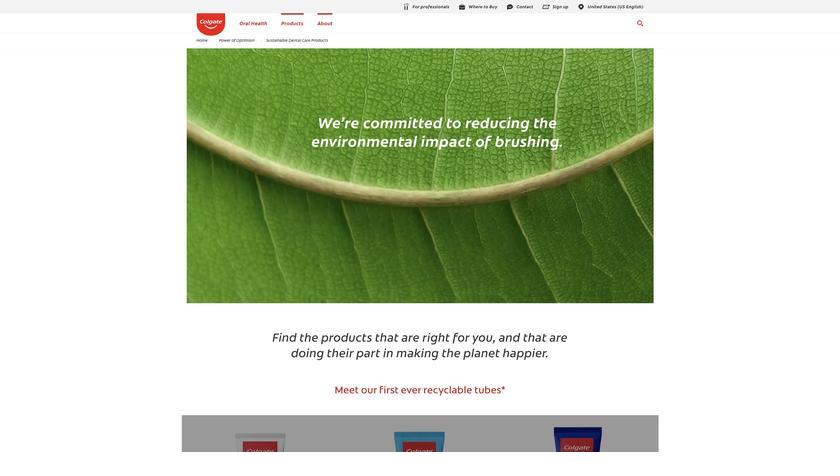 Task type: locate. For each thing, give the bounding box(es) containing it.
are
[[402, 328, 420, 345], [550, 328, 568, 345]]

0 horizontal spatial that
[[376, 328, 399, 345]]

first
[[380, 386, 399, 396]]

1 are from the left
[[402, 328, 420, 345]]

0 vertical spatial products
[[282, 20, 304, 27]]

location icon image
[[578, 3, 586, 11]]

products
[[282, 20, 304, 27], [312, 38, 328, 43]]

0 vertical spatial of
[[232, 38, 236, 43]]

products up dental
[[282, 20, 304, 27]]

and
[[499, 328, 521, 345]]

power of optimism link
[[215, 38, 259, 43]]

products right "care"
[[312, 38, 328, 43]]

that
[[376, 328, 399, 345], [524, 328, 547, 345]]

the inside we're committed to reducing the environmental impact of brushing.
[[534, 112, 558, 132]]

2 are from the left
[[550, 328, 568, 345]]

part
[[357, 344, 381, 361]]

we're
[[318, 112, 360, 132]]

care
[[302, 38, 311, 43]]

oral health button
[[240, 20, 268, 27]]

1 that from the left
[[376, 328, 399, 345]]

sign up icon image
[[542, 3, 550, 11]]

1 vertical spatial products
[[312, 38, 328, 43]]

the
[[534, 112, 558, 132], [300, 328, 319, 345], [442, 344, 461, 361]]

right
[[423, 328, 451, 345]]

brushing.
[[495, 130, 564, 151]]

oral
[[240, 20, 250, 27]]

0 horizontal spatial of
[[232, 38, 236, 43]]

0 horizontal spatial products
[[282, 20, 304, 27]]

1 horizontal spatial that
[[524, 328, 547, 345]]

2 horizontal spatial the
[[534, 112, 558, 132]]

1 horizontal spatial the
[[442, 344, 461, 361]]

about button
[[318, 20, 333, 27]]

products
[[322, 328, 373, 345]]

health
[[251, 20, 268, 27]]

tubes*
[[475, 386, 506, 396]]

1 horizontal spatial are
[[550, 328, 568, 345]]

making
[[397, 344, 439, 361]]

oral health
[[240, 20, 268, 27]]

planet
[[464, 344, 500, 361]]

1 horizontal spatial of
[[476, 130, 492, 151]]

None search field
[[637, 17, 644, 30]]

colgate® logo image
[[197, 13, 225, 36]]

environmental
[[312, 130, 418, 151]]

0 horizontal spatial are
[[402, 328, 420, 345]]

of
[[232, 38, 236, 43], [476, 130, 492, 151]]

contact icon image
[[507, 3, 514, 11]]

1 vertical spatial of
[[476, 130, 492, 151]]

meet our first ever recyclable tubes*
[[335, 386, 506, 396]]

to
[[447, 112, 462, 132]]



Task type: describe. For each thing, give the bounding box(es) containing it.
optimism
[[237, 38, 255, 43]]

recyclable
[[424, 386, 473, 396]]

impact
[[421, 130, 472, 151]]

2 that from the left
[[524, 328, 547, 345]]

ever
[[401, 386, 421, 396]]

sustainable dental care products
[[266, 38, 328, 43]]

committed
[[363, 112, 443, 132]]

1 horizontal spatial products
[[312, 38, 328, 43]]

in
[[384, 344, 394, 361]]

meet
[[335, 386, 359, 396]]

happier.
[[503, 344, 549, 361]]

for
[[453, 328, 470, 345]]

home link
[[192, 38, 212, 43]]

power of optimism
[[219, 38, 255, 43]]

0 horizontal spatial the
[[300, 328, 319, 345]]

sustainable
[[266, 38, 288, 43]]

sustainable dental care products link
[[262, 38, 333, 43]]

products button
[[282, 20, 304, 27]]

their
[[327, 344, 354, 361]]

of inside we're committed to reducing the environmental impact of brushing.
[[476, 130, 492, 151]]

doing
[[291, 344, 325, 361]]

we're committed to reducing the environmental impact of brushing.
[[312, 112, 564, 151]]

for professionals icon image
[[402, 3, 410, 11]]

about
[[318, 20, 333, 27]]

find
[[273, 328, 297, 345]]

dental
[[289, 38, 301, 43]]

reducing
[[466, 112, 530, 132]]

you,
[[473, 328, 497, 345]]

our
[[361, 386, 377, 396]]

power
[[219, 38, 231, 43]]

home
[[197, 38, 208, 43]]

where to buy icon image
[[458, 3, 466, 11]]

find the products that are right for you, and that are doing their part in making the planet happier.
[[273, 328, 568, 361]]



Task type: vqa. For each thing, say whether or not it's contained in the screenshot.
All Products Link
no



